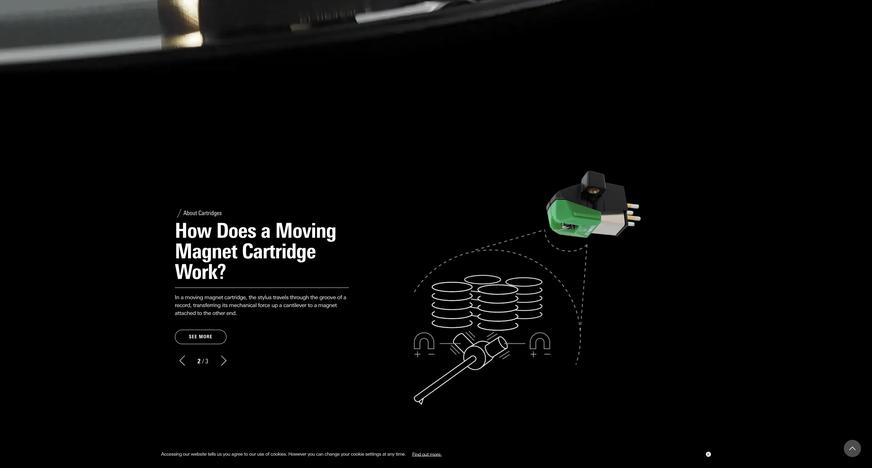 Task type: describe. For each thing, give the bounding box(es) containing it.
attached
[[175, 311, 196, 317]]

up
[[272, 303, 278, 309]]

record,
[[175, 303, 192, 309]]

mechanical
[[229, 303, 257, 309]]

any
[[387, 452, 395, 458]]

/
[[202, 358, 204, 366]]

2 vertical spatial to
[[244, 452, 248, 458]]

about cartridges
[[183, 210, 222, 217]]

travels
[[273, 295, 289, 301]]

however
[[288, 452, 306, 458]]

does
[[216, 219, 256, 243]]

3
[[205, 358, 208, 366]]

cartridges
[[198, 210, 222, 217]]

a right in
[[181, 295, 184, 301]]

2
[[198, 358, 201, 366]]

0 horizontal spatial the
[[203, 311, 211, 317]]

more
[[199, 334, 212, 340]]

your
[[341, 452, 350, 458]]

how
[[175, 219, 212, 243]]

next slide image
[[219, 356, 229, 367]]

magnet
[[175, 239, 237, 264]]

in
[[175, 295, 179, 301]]

cross image
[[707, 454, 709, 457]]

2 horizontal spatial the
[[310, 295, 318, 301]]

about
[[183, 210, 197, 217]]

settings
[[365, 452, 381, 458]]

in a moving magnet cartridge, the stylus travels through the groove of a record, transferring its mechanical force up a cantilever to a magnet attached to the other end.
[[175, 295, 346, 317]]

see
[[189, 334, 197, 340]]

stylus
[[258, 295, 272, 301]]

at
[[382, 452, 386, 458]]

find out more. link
[[407, 450, 447, 460]]

1 vertical spatial magnet
[[318, 303, 337, 309]]



Task type: locate. For each thing, give the bounding box(es) containing it.
end.
[[226, 311, 237, 317]]

0 horizontal spatial magnet
[[205, 295, 223, 301]]

1 vertical spatial to
[[197, 311, 202, 317]]

out
[[422, 452, 429, 458]]

of
[[337, 295, 342, 301], [265, 452, 269, 458]]

of inside in a moving magnet cartridge, the stylus travels through the groove of a record, transferring its mechanical force up a cantilever to a magnet attached to the other end.
[[337, 295, 342, 301]]

us
[[217, 452, 222, 458]]

of right use
[[265, 452, 269, 458]]

the left "groove"
[[310, 295, 318, 301]]

our left use
[[249, 452, 256, 458]]

use
[[257, 452, 264, 458]]

moving
[[275, 219, 336, 243]]

2 our from the left
[[249, 452, 256, 458]]

1 horizontal spatial magnet
[[318, 303, 337, 309]]

0 vertical spatial to
[[308, 303, 313, 309]]

how does a moving magnet cartridge work?
[[175, 219, 336, 285]]

time.
[[396, 452, 406, 458]]

previous slide image
[[177, 356, 187, 367]]

our left website
[[183, 452, 190, 458]]

the
[[249, 295, 256, 301], [310, 295, 318, 301], [203, 311, 211, 317]]

to
[[308, 303, 313, 309], [197, 311, 202, 317], [244, 452, 248, 458]]

1 horizontal spatial our
[[249, 452, 256, 458]]

0 horizontal spatial you
[[223, 452, 230, 458]]

1 horizontal spatial the
[[249, 295, 256, 301]]

1 our from the left
[[183, 452, 190, 458]]

cartridge
[[242, 239, 316, 264]]

to right agree
[[244, 452, 248, 458]]

see more button
[[175, 330, 227, 345]]

find out more.
[[412, 452, 442, 458]]

to down "transferring"
[[197, 311, 202, 317]]

magnet
[[205, 295, 223, 301], [318, 303, 337, 309]]

a right cantilever
[[314, 303, 317, 309]]

more.
[[430, 452, 442, 458]]

can
[[316, 452, 324, 458]]

you
[[223, 452, 230, 458], [308, 452, 315, 458]]

arrow up image
[[850, 446, 856, 452]]

0 vertical spatial of
[[337, 295, 342, 301]]

agree
[[231, 452, 243, 458]]

0 horizontal spatial of
[[265, 452, 269, 458]]

force
[[258, 303, 270, 309]]

you left can
[[308, 452, 315, 458]]

cartridge,
[[224, 295, 247, 301]]

a
[[261, 219, 270, 243], [181, 295, 184, 301], [343, 295, 346, 301], [279, 303, 282, 309], [314, 303, 317, 309]]

see more
[[189, 334, 212, 340]]

accessing our website tells us you agree to our use of cookies. however you can change your cookie settings at any time.
[[161, 452, 407, 458]]

1 you from the left
[[223, 452, 230, 458]]

you right us
[[223, 452, 230, 458]]

1 horizontal spatial you
[[308, 452, 315, 458]]

to down through
[[308, 303, 313, 309]]

0 horizontal spatial our
[[183, 452, 190, 458]]

a right the does
[[261, 219, 270, 243]]

its
[[222, 303, 228, 309]]

magnet up "transferring"
[[205, 295, 223, 301]]

accessing
[[161, 452, 182, 458]]

0 horizontal spatial to
[[197, 311, 202, 317]]

website
[[191, 452, 207, 458]]

find
[[412, 452, 421, 458]]

2 horizontal spatial to
[[308, 303, 313, 309]]

a inside how does a moving magnet cartridge work?
[[261, 219, 270, 243]]

tells
[[208, 452, 216, 458]]

1 horizontal spatial of
[[337, 295, 342, 301]]

1 vertical spatial of
[[265, 452, 269, 458]]

a right up
[[279, 303, 282, 309]]

our
[[183, 452, 190, 458], [249, 452, 256, 458]]

of right "groove"
[[337, 295, 342, 301]]

magnet down "groove"
[[318, 303, 337, 309]]

groove
[[319, 295, 336, 301]]

moving
[[185, 295, 203, 301]]

a right "groove"
[[343, 295, 346, 301]]

2 / 3
[[198, 358, 208, 366]]

other
[[212, 311, 225, 317]]

transferring
[[193, 303, 221, 309]]

2 you from the left
[[308, 452, 315, 458]]

0 vertical spatial magnet
[[205, 295, 223, 301]]

the left stylus
[[249, 295, 256, 301]]

through
[[290, 295, 309, 301]]

cookie
[[351, 452, 364, 458]]

1 horizontal spatial to
[[244, 452, 248, 458]]

change
[[325, 452, 340, 458]]

work?
[[175, 260, 226, 285]]

the down "transferring"
[[203, 311, 211, 317]]

cantilever
[[283, 303, 306, 309]]

cookies.
[[271, 452, 287, 458]]



Task type: vqa. For each thing, say whether or not it's contained in the screenshot.
more.
yes



